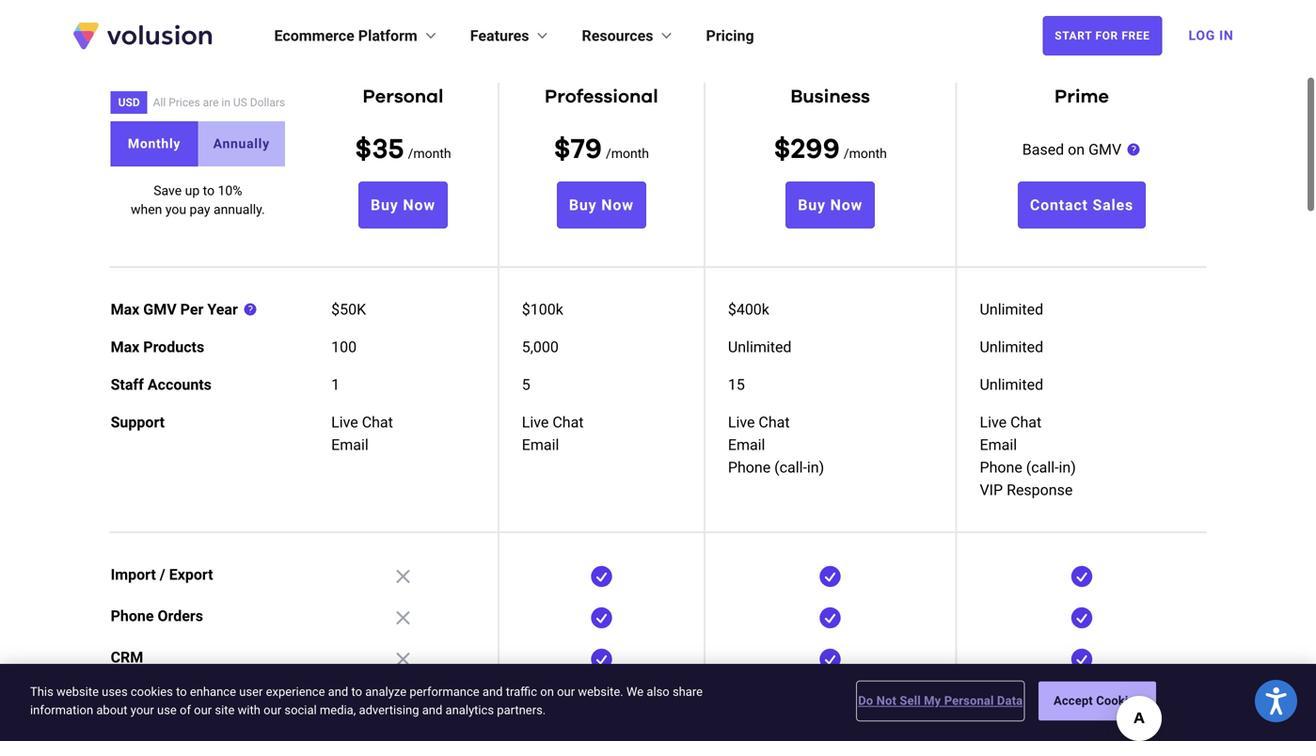 Task type: locate. For each thing, give the bounding box(es) containing it.
accounts
[[148, 376, 212, 394]]

2 horizontal spatial buy now
[[798, 196, 863, 214]]

my
[[924, 694, 941, 708]]

gmv up 'sales'
[[1089, 141, 1122, 159]]

0 horizontal spatial and
[[328, 685, 348, 699]]

buy down 79
[[569, 196, 597, 214]]

2 horizontal spatial phone
[[980, 459, 1023, 477]]

to right up
[[203, 183, 215, 199]]

phone down import
[[111, 607, 154, 625]]

export
[[169, 566, 213, 584]]

reviews
[[180, 690, 236, 708]]

buy now down $ 299 /month
[[798, 196, 863, 214]]

buy now link down $ 79 /month
[[557, 182, 646, 229]]

of
[[180, 703, 191, 717]]

buy for 299
[[798, 196, 826, 214]]

about
[[96, 703, 128, 717]]

features button
[[470, 24, 552, 47]]

$100k
[[522, 301, 563, 318]]

in
[[221, 96, 230, 109]]

1 horizontal spatial in)
[[1059, 459, 1076, 477]]

live chat email down 5 in the bottom of the page
[[522, 413, 584, 454]]

2 (call- from the left
[[1026, 459, 1059, 477]]

buy now for 79
[[569, 196, 634, 214]]

ratings & reviews
[[111, 690, 236, 708]]

buy now link
[[358, 182, 448, 229], [557, 182, 646, 229], [786, 182, 875, 229]]

email up vip
[[980, 436, 1017, 454]]

2 horizontal spatial buy now link
[[786, 182, 875, 229]]

you
[[165, 202, 186, 217]]

buy
[[371, 196, 399, 214], [569, 196, 597, 214], [798, 196, 826, 214]]

1 horizontal spatial now
[[601, 196, 634, 214]]

1 horizontal spatial /month
[[606, 146, 649, 161]]

platform
[[358, 27, 418, 45]]

resources button
[[582, 24, 676, 47]]

buy now
[[371, 196, 435, 214], [569, 196, 634, 214], [798, 196, 863, 214]]

3 chat from the left
[[759, 413, 790, 431]]

now down $ 79 /month
[[601, 196, 634, 214]]

based on gmv
[[1022, 141, 1122, 159]]

0 horizontal spatial (call-
[[774, 459, 807, 477]]

(call- inside live chat email phone (call-in) vip response
[[1026, 459, 1059, 477]]

10%
[[218, 183, 242, 199]]

$ for 79
[[554, 135, 571, 164]]

now for 299
[[830, 196, 863, 214]]

social
[[284, 703, 317, 717]]

now down $ 35 /month
[[403, 196, 435, 214]]

chat
[[362, 413, 393, 431], [553, 413, 584, 431], [759, 413, 790, 431], [1010, 413, 1042, 431]]

1 /month from the left
[[408, 146, 451, 161]]

resources
[[582, 27, 653, 45]]

in) inside live chat email phone (call-in)
[[807, 459, 824, 477]]

max up max products
[[111, 301, 140, 318]]

0 horizontal spatial on
[[540, 685, 554, 699]]

1 max from the top
[[111, 301, 140, 318]]

$400k
[[728, 301, 769, 318]]

unlimited
[[980, 301, 1043, 318], [728, 338, 792, 356], [980, 338, 1043, 356], [980, 376, 1043, 394]]

live down 1
[[331, 413, 358, 431]]

2 buy now from the left
[[569, 196, 634, 214]]

1 (call- from the left
[[774, 459, 807, 477]]

3 email from the left
[[728, 436, 765, 454]]

analyze
[[365, 685, 407, 699]]

contact
[[1030, 196, 1088, 214]]

0 horizontal spatial personal
[[363, 87, 443, 106]]

0 vertical spatial personal
[[363, 87, 443, 106]]

$ for 35
[[355, 135, 372, 164]]

and down performance at the left bottom of page
[[422, 703, 442, 717]]

advertising
[[359, 703, 419, 717]]

on inside this website uses cookies to enhance user experience and to analyze performance and traffic on our website. we also share information about your use of our site with our social media, advertising and analytics partners.
[[540, 685, 554, 699]]

1 horizontal spatial phone
[[728, 459, 771, 477]]

and left traffic
[[483, 685, 503, 699]]

1 chat from the left
[[362, 413, 393, 431]]

1 buy from the left
[[371, 196, 399, 214]]

to right & at bottom left
[[176, 685, 187, 699]]

personal
[[363, 87, 443, 106], [944, 694, 994, 708]]

3 $ from the left
[[774, 135, 791, 164]]

for
[[1096, 29, 1118, 42]]

1 horizontal spatial on
[[1068, 141, 1085, 159]]

max gmv per year
[[111, 301, 238, 318]]

/month inside $ 79 /month
[[606, 146, 649, 161]]

support
[[111, 413, 165, 431]]

35
[[372, 135, 404, 164]]

email down 5 in the bottom of the page
[[522, 436, 559, 454]]

/month inside $ 299 /month
[[844, 146, 887, 161]]

3 buy now from the left
[[798, 196, 863, 214]]

2 horizontal spatial /month
[[844, 146, 887, 161]]

0 horizontal spatial our
[[194, 703, 212, 717]]

1 buy now link from the left
[[358, 182, 448, 229]]

3 now from the left
[[830, 196, 863, 214]]

live chat email phone (call-in)
[[728, 413, 824, 477]]

buy for 79
[[569, 196, 597, 214]]

live down 15
[[728, 413, 755, 431]]

1 in) from the left
[[807, 459, 824, 477]]

5
[[522, 376, 530, 394]]

1 horizontal spatial and
[[422, 703, 442, 717]]

1 horizontal spatial $
[[554, 135, 571, 164]]

/month right 35
[[408, 146, 451, 161]]

1 horizontal spatial to
[[203, 183, 215, 199]]

live chat email phone (call-in) vip response
[[980, 413, 1076, 499]]

$ 299 /month
[[774, 135, 887, 164]]

2 chat from the left
[[553, 413, 584, 431]]

0 horizontal spatial now
[[403, 196, 435, 214]]

monthly
[[128, 136, 181, 151]]

2 horizontal spatial buy
[[798, 196, 826, 214]]

phone inside live chat email phone (call-in) vip response
[[980, 459, 1023, 477]]

email down 1
[[331, 436, 369, 454]]

max products
[[111, 338, 204, 356]]

use
[[157, 703, 177, 717]]

max up 'staff'
[[111, 338, 140, 356]]

$ for 299
[[774, 135, 791, 164]]

website.
[[578, 685, 623, 699]]

3 live from the left
[[728, 413, 755, 431]]

phone down 15
[[728, 459, 771, 477]]

2 buy now link from the left
[[557, 182, 646, 229]]

phone inside live chat email phone (call-in)
[[728, 459, 771, 477]]

0 horizontal spatial /month
[[408, 146, 451, 161]]

2 horizontal spatial our
[[557, 685, 575, 699]]

live chat email down 1
[[331, 413, 393, 454]]

/month for 79
[[606, 146, 649, 161]]

buy down 299 in the top of the page
[[798, 196, 826, 214]]

email down 15
[[728, 436, 765, 454]]

4 chat from the left
[[1010, 413, 1042, 431]]

in) inside live chat email phone (call-in) vip response
[[1059, 459, 1076, 477]]

buy down 35
[[371, 196, 399, 214]]

and up media,
[[328, 685, 348, 699]]

0 horizontal spatial to
[[176, 685, 187, 699]]

1 horizontal spatial buy now
[[569, 196, 634, 214]]

2 horizontal spatial now
[[830, 196, 863, 214]]

our right of
[[194, 703, 212, 717]]

1 horizontal spatial (call-
[[1026, 459, 1059, 477]]

1 vertical spatial personal
[[944, 694, 994, 708]]

buy now down $ 79 /month
[[569, 196, 634, 214]]

1 horizontal spatial buy now link
[[557, 182, 646, 229]]

1 email from the left
[[331, 436, 369, 454]]

gmv
[[1089, 141, 1122, 159], [143, 301, 177, 318]]

save
[[154, 183, 182, 199]]

unlimited for 15
[[980, 376, 1043, 394]]

1 $ from the left
[[355, 135, 372, 164]]

0 horizontal spatial in)
[[807, 459, 824, 477]]

in) for live chat email phone (call-in)
[[807, 459, 824, 477]]

buy for 35
[[371, 196, 399, 214]]

buy now link down $ 299 /month
[[786, 182, 875, 229]]

personal inside button
[[944, 694, 994, 708]]

79
[[571, 135, 602, 164]]

1 horizontal spatial buy
[[569, 196, 597, 214]]

annually.
[[214, 202, 265, 217]]

3 /month from the left
[[844, 146, 887, 161]]

live down 5 in the bottom of the page
[[522, 413, 549, 431]]

orders
[[158, 607, 203, 625]]

2 horizontal spatial to
[[351, 685, 362, 699]]

we
[[626, 685, 644, 699]]

sell
[[900, 694, 921, 708]]

0 horizontal spatial buy now link
[[358, 182, 448, 229]]

prime
[[1055, 87, 1109, 106]]

3 buy now link from the left
[[786, 182, 875, 229]]

privacy alert dialog
[[0, 664, 1316, 741]]

1 live chat email from the left
[[331, 413, 393, 454]]

buy now for 299
[[798, 196, 863, 214]]

0 horizontal spatial buy
[[371, 196, 399, 214]]

0 horizontal spatial gmv
[[143, 301, 177, 318]]

products
[[143, 338, 204, 356]]

&
[[166, 690, 176, 708]]

our left website.
[[557, 685, 575, 699]]

2 /month from the left
[[606, 146, 649, 161]]

0 vertical spatial gmv
[[1089, 141, 1122, 159]]

accept cookies button
[[1039, 682, 1156, 721]]

/month right 299 in the top of the page
[[844, 146, 887, 161]]

gmv left per
[[143, 301, 177, 318]]

4 live from the left
[[980, 413, 1007, 431]]

based
[[1022, 141, 1064, 159]]

ratings
[[111, 690, 162, 708]]

to up media,
[[351, 685, 362, 699]]

phone up vip
[[980, 459, 1023, 477]]

phone
[[728, 459, 771, 477], [980, 459, 1023, 477], [111, 607, 154, 625]]

our right with at the left of the page
[[264, 703, 281, 717]]

0 horizontal spatial $
[[355, 135, 372, 164]]

personal up $ 35 /month
[[363, 87, 443, 106]]

1 horizontal spatial live chat email
[[522, 413, 584, 454]]

2 buy from the left
[[569, 196, 597, 214]]

2 horizontal spatial $
[[774, 135, 791, 164]]

1 vertical spatial on
[[540, 685, 554, 699]]

up
[[185, 183, 200, 199]]

1 buy now from the left
[[371, 196, 435, 214]]

contact sales link
[[1018, 182, 1146, 229]]

prices
[[169, 96, 200, 109]]

phone orders
[[111, 607, 203, 625]]

1 now from the left
[[403, 196, 435, 214]]

accept
[[1054, 694, 1093, 708]]

2 live from the left
[[522, 413, 549, 431]]

on right based
[[1068, 141, 1085, 159]]

buy now down $ 35 /month
[[371, 196, 435, 214]]

2 in) from the left
[[1059, 459, 1076, 477]]

/month right 79
[[606, 146, 649, 161]]

0 horizontal spatial phone
[[111, 607, 154, 625]]

0 vertical spatial max
[[111, 301, 140, 318]]

1 horizontal spatial gmv
[[1089, 141, 1122, 159]]

4 email from the left
[[980, 436, 1017, 454]]

0 vertical spatial on
[[1068, 141, 1085, 159]]

on right traffic
[[540, 685, 554, 699]]

pricing link
[[706, 24, 754, 47]]

2 now from the left
[[601, 196, 634, 214]]

max for max gmv per year
[[111, 301, 140, 318]]

chat inside live chat email phone (call-in) vip response
[[1010, 413, 1042, 431]]

0 horizontal spatial buy now
[[371, 196, 435, 214]]

live up vip
[[980, 413, 1007, 431]]

3 buy from the left
[[798, 196, 826, 214]]

in
[[1219, 28, 1234, 43]]

2 $ from the left
[[554, 135, 571, 164]]

now down $ 299 /month
[[830, 196, 863, 214]]

2 max from the top
[[111, 338, 140, 356]]

buy now link down $ 35 /month
[[358, 182, 448, 229]]

live inside live chat email phone (call-in) vip response
[[980, 413, 1007, 431]]

(call- for live chat email phone (call-in)
[[774, 459, 807, 477]]

partners.
[[497, 703, 546, 717]]

1 horizontal spatial personal
[[944, 694, 994, 708]]

max for max products
[[111, 338, 140, 356]]

2 email from the left
[[522, 436, 559, 454]]

crm
[[111, 649, 143, 667]]

(call- inside live chat email phone (call-in)
[[774, 459, 807, 477]]

/month inside $ 35 /month
[[408, 146, 451, 161]]

and
[[328, 685, 348, 699], [483, 685, 503, 699], [422, 703, 442, 717]]

now
[[403, 196, 435, 214], [601, 196, 634, 214], [830, 196, 863, 214]]

(call-
[[774, 459, 807, 477], [1026, 459, 1059, 477]]

personal right my
[[944, 694, 994, 708]]

0 horizontal spatial live chat email
[[331, 413, 393, 454]]

1 vertical spatial max
[[111, 338, 140, 356]]

live chat email
[[331, 413, 393, 454], [522, 413, 584, 454]]



Task type: describe. For each thing, give the bounding box(es) containing it.
live inside live chat email phone (call-in)
[[728, 413, 755, 431]]

in) for live chat email phone (call-in) vip response
[[1059, 459, 1076, 477]]

2 horizontal spatial and
[[483, 685, 503, 699]]

100
[[331, 338, 357, 356]]

this
[[30, 685, 53, 699]]

1
[[331, 376, 340, 394]]

annually
[[213, 136, 270, 151]]

15
[[728, 376, 745, 394]]

share
[[673, 685, 703, 699]]

dollars
[[250, 96, 285, 109]]

site
[[215, 703, 235, 717]]

user
[[239, 685, 263, 699]]

are
[[203, 96, 219, 109]]

1 vertical spatial gmv
[[143, 301, 177, 318]]

monthly button
[[111, 121, 198, 167]]

contact sales
[[1030, 196, 1134, 214]]

log in link
[[1177, 15, 1245, 56]]

log
[[1189, 28, 1215, 43]]

$ 79 /month
[[554, 135, 649, 164]]

now for 79
[[601, 196, 634, 214]]

features
[[470, 27, 529, 45]]

enhance
[[190, 685, 236, 699]]

/
[[160, 566, 165, 584]]

log in
[[1189, 28, 1234, 43]]

open accessibe: accessibility options, statement and help image
[[1266, 688, 1287, 715]]

do
[[858, 694, 873, 708]]

1 horizontal spatial our
[[264, 703, 281, 717]]

$ 35 /month
[[355, 135, 451, 164]]

buy now link for 35
[[358, 182, 448, 229]]

phone for live chat email phone (call-in)
[[728, 459, 771, 477]]

this website uses cookies to enhance user experience and to analyze performance and traffic on our website. we also share information about your use of our site with our social media, advertising and analytics partners.
[[30, 685, 703, 717]]

buy now link for 299
[[786, 182, 875, 229]]

vip
[[980, 481, 1003, 499]]

buy now for 35
[[371, 196, 435, 214]]

accept cookies
[[1054, 694, 1142, 708]]

ecommerce platform button
[[274, 24, 440, 47]]

unlimited for $400k
[[980, 301, 1043, 318]]

unlimited for unlimited
[[980, 338, 1043, 356]]

response
[[1007, 481, 1073, 499]]

annually button
[[198, 121, 285, 167]]

ecommerce platform
[[274, 27, 418, 45]]

/month for 299
[[844, 146, 887, 161]]

per
[[180, 301, 204, 318]]

email inside live chat email phone (call-in) vip response
[[980, 436, 1017, 454]]

$50k
[[331, 301, 366, 318]]

performance
[[410, 685, 480, 699]]

not
[[876, 694, 897, 708]]

/month for 35
[[408, 146, 451, 161]]

299
[[791, 135, 840, 164]]

business
[[791, 87, 870, 106]]

ecommerce
[[274, 27, 354, 45]]

start
[[1055, 29, 1092, 42]]

analytics
[[445, 703, 494, 717]]

data
[[997, 694, 1023, 708]]

information
[[30, 703, 93, 717]]

staff
[[111, 376, 144, 394]]

pricing
[[706, 27, 754, 45]]

media,
[[320, 703, 356, 717]]

do not sell my personal data button
[[858, 683, 1023, 720]]

import / export
[[111, 566, 213, 584]]

your
[[131, 703, 154, 717]]

5,000
[[522, 338, 559, 356]]

now for 35
[[403, 196, 435, 214]]

us
[[233, 96, 247, 109]]

sales
[[1093, 196, 1134, 214]]

usd
[[118, 96, 140, 109]]

email inside live chat email phone (call-in)
[[728, 436, 765, 454]]

free
[[1122, 29, 1150, 42]]

pay
[[190, 202, 210, 217]]

traffic
[[506, 685, 537, 699]]

buy now link for 79
[[557, 182, 646, 229]]

professional
[[545, 87, 658, 106]]

(call- for live chat email phone (call-in) vip response
[[1026, 459, 1059, 477]]

start for free
[[1055, 29, 1150, 42]]

1 live from the left
[[331, 413, 358, 431]]

start for free link
[[1043, 16, 1162, 56]]

save up to 10% when you pay annually.
[[131, 183, 265, 217]]

with
[[238, 703, 261, 717]]

cookies
[[1096, 694, 1142, 708]]

all prices are in us dollars
[[153, 96, 285, 109]]

cookies
[[131, 685, 173, 699]]

chat inside live chat email phone (call-in)
[[759, 413, 790, 431]]

year
[[207, 301, 238, 318]]

do not sell my personal data
[[858, 694, 1023, 708]]

also
[[647, 685, 670, 699]]

website
[[56, 685, 99, 699]]

experience
[[266, 685, 325, 699]]

phone for live chat email phone (call-in) vip response
[[980, 459, 1023, 477]]

to inside save up to 10% when you pay annually.
[[203, 183, 215, 199]]

2 live chat email from the left
[[522, 413, 584, 454]]



Task type: vqa. For each thing, say whether or not it's contained in the screenshot.
View replay button to the right
no



